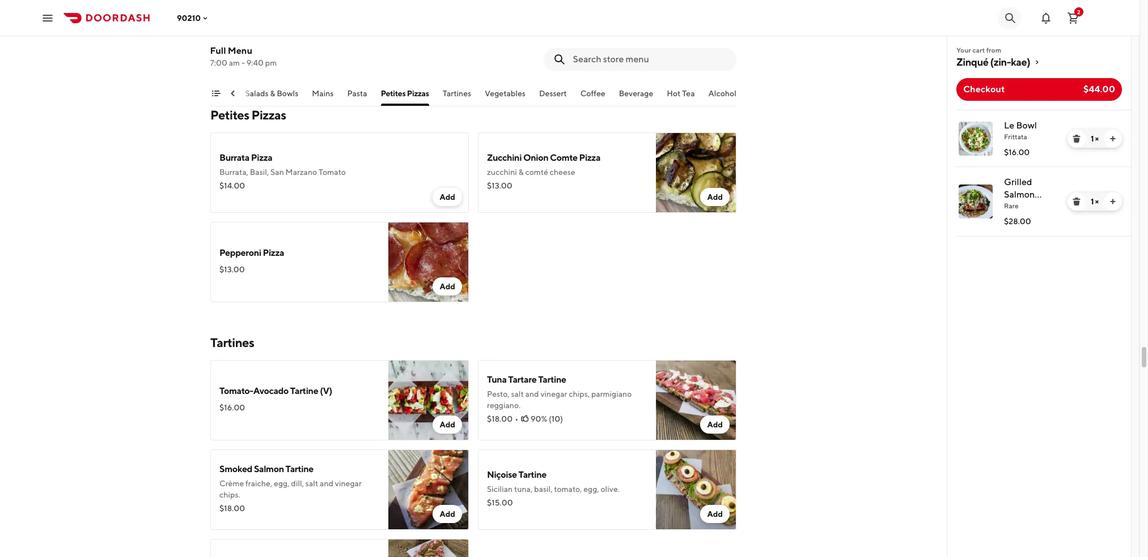 Task type: describe. For each thing, give the bounding box(es) containing it.
from
[[986, 46, 1001, 54]]

vinegar inside smoked salmon tartine crème fraiche, egg, dill, salt and vinegar chips. $18.00
[[335, 480, 362, 489]]

pasta button
[[347, 88, 367, 106]]

9:40
[[247, 58, 264, 67]]

salt inside "tuna tartare tartine pesto, salt and vinegar chips, parmigiano reggiano."
[[511, 390, 524, 399]]

× for le bowl
[[1095, 134, 1099, 143]]

tuna tartare tartine pesto, salt and vinegar chips, parmigiano reggiano.
[[487, 375, 632, 410]]

checkout
[[963, 84, 1005, 95]]

$16.00 inside list
[[1004, 148, 1030, 157]]

am
[[229, 58, 240, 67]]

olive.
[[601, 485, 620, 494]]

$14.00
[[219, 181, 245, 190]]

basil,
[[250, 168, 269, 177]]

1 for grilled salmon plate (gf)
[[1091, 197, 1094, 206]]

$44.00
[[1083, 84, 1115, 95]]

90210 button
[[177, 13, 210, 22]]

marzano
[[286, 168, 317, 177]]

your cart from
[[956, 46, 1001, 54]]

beverage
[[619, 89, 654, 98]]

add for smoked salmon tartine
[[440, 510, 455, 519]]

Item Search search field
[[573, 53, 727, 66]]

hot tea button
[[667, 88, 695, 106]]

and inside "tuna tartare tartine pesto, salt and vinegar chips, parmigiano reggiano."
[[525, 390, 539, 399]]

add button for smoked salmon tartine
[[433, 506, 462, 524]]

$21.00
[[219, 37, 245, 46]]

1 vertical spatial $16.00
[[219, 404, 245, 413]]

menu
[[228, 45, 253, 56]]

pm
[[265, 58, 277, 67]]

tomato
[[319, 168, 346, 177]]

full menu 7:00 am - 9:40 pm
[[210, 45, 277, 67]]

burrata,
[[219, 168, 248, 177]]

tuna
[[487, 375, 507, 386]]

add button for tuna tartare tartine
[[700, 416, 730, 434]]

salads
[[245, 89, 269, 98]]

1 for le bowl
[[1091, 134, 1094, 143]]

add button for niçoise tartine
[[700, 506, 730, 524]]

pasta
[[347, 89, 367, 98]]

hot
[[667, 89, 681, 98]]

& inside zucchini onion comte pizza zucchini & comté cheese $13.00
[[519, 168, 524, 177]]

tartine for tartare
[[538, 375, 566, 386]]

chips,
[[569, 390, 590, 399]]

hot tea
[[667, 89, 695, 98]]

crème
[[219, 480, 244, 489]]

list containing le bowl
[[947, 110, 1131, 237]]

$28.00
[[1004, 217, 1031, 226]]

salmon for tartine
[[254, 464, 284, 475]]

0 vertical spatial tartines
[[443, 89, 471, 98]]

add button for tomato-avocado tartine (v)
[[433, 416, 462, 434]]

notification bell image
[[1039, 11, 1053, 25]]

plate
[[1004, 202, 1026, 213]]

zucchini onion comte pizza zucchini & comté cheese $13.00
[[487, 153, 600, 190]]

& inside salads & bowls "button"
[[270, 89, 275, 98]]

burrata
[[219, 153, 249, 163]]

-
[[242, 58, 245, 67]]

vegetables button
[[485, 88, 526, 106]]

pepperoni pizza
[[219, 248, 284, 259]]

coffee
[[581, 89, 606, 98]]

egg, inside niçoise tartine sicilian tuna, basil, tomato, egg, olive. $15.00
[[583, 485, 599, 494]]

0 horizontal spatial pizzas
[[251, 108, 286, 122]]

cart
[[972, 46, 985, 54]]

coffee button
[[581, 88, 606, 106]]

salmon for plate
[[1004, 189, 1035, 200]]

0 vertical spatial $18.00
[[487, 415, 513, 424]]

niçoise tartine sicilian tuna, basil, tomato, egg, olive. $15.00
[[487, 470, 620, 508]]

$13.00 inside zucchini onion comte pizza zucchini & comté cheese $13.00
[[487, 181, 512, 190]]

tartine inside niçoise tartine sicilian tuna, basil, tomato, egg, olive. $15.00
[[518, 470, 547, 481]]

salami tartine image
[[388, 540, 469, 558]]

1 vertical spatial $13.00
[[219, 265, 245, 274]]

basil,
[[534, 485, 553, 494]]

2
[[1077, 8, 1081, 15]]

(10)
[[549, 415, 563, 424]]

avocado
[[253, 386, 289, 397]]

tartare
[[508, 375, 537, 386]]

alcohol button
[[709, 88, 737, 106]]

le
[[1004, 120, 1014, 131]]

remove item from cart image
[[1072, 197, 1081, 206]]

(v)
[[320, 386, 332, 397]]

san
[[270, 168, 284, 177]]

add for tomato-avocado tartine (v)
[[440, 421, 455, 430]]

$15.00
[[487, 499, 513, 508]]

zinqué (zin-kae) link
[[956, 56, 1122, 69]]

salt inside smoked salmon tartine crème fraiche, egg, dill, salt and vinegar chips. $18.00
[[305, 480, 318, 489]]

comte
[[550, 153, 577, 163]]

green lasagna image
[[388, 0, 469, 75]]

tartine for avocado
[[290, 386, 318, 397]]

1 horizontal spatial petites pizzas
[[381, 89, 429, 98]]

90% (10)
[[531, 415, 563, 424]]

2 button
[[1062, 7, 1085, 29]]

vinegar inside "tuna tartare tartine pesto, salt and vinegar chips, parmigiano reggiano."
[[541, 390, 567, 399]]

kae)
[[1011, 56, 1030, 68]]

tea
[[682, 89, 695, 98]]

tomato-avocado tartine (v)
[[219, 386, 332, 397]]

90210
[[177, 13, 201, 22]]

add button for pepperoni pizza
[[433, 278, 462, 296]]

le bowl frittata
[[1004, 120, 1037, 141]]

add button for zucchini onion comte pizza
[[700, 188, 730, 206]]

pepperoni pizza image
[[388, 222, 469, 303]]

(zin-
[[990, 56, 1011, 68]]

mains button
[[312, 88, 334, 106]]

egg, inside smoked salmon tartine crème fraiche, egg, dill, salt and vinegar chips. $18.00
[[274, 480, 289, 489]]

bowls
[[277, 89, 299, 98]]

frittata
[[1004, 133, 1027, 141]]

parmigiano
[[591, 390, 632, 399]]

$18.00 inside smoked salmon tartine crème fraiche, egg, dill, salt and vinegar chips. $18.00
[[219, 505, 245, 514]]



Task type: locate. For each thing, give the bounding box(es) containing it.
onion
[[523, 153, 548, 163]]

1 horizontal spatial $16.00
[[1004, 148, 1030, 157]]

zinqué
[[956, 56, 988, 68]]

dill,
[[291, 480, 304, 489]]

add
[[440, 193, 455, 202], [707, 193, 723, 202], [440, 282, 455, 291], [440, 421, 455, 430], [707, 421, 723, 430], [440, 510, 455, 519], [707, 510, 723, 519]]

salmon down grilled
[[1004, 189, 1035, 200]]

bowl
[[1016, 120, 1037, 131]]

add for pepperoni pizza
[[440, 282, 455, 291]]

tartine inside "tuna tartare tartine pesto, salt and vinegar chips, parmigiano reggiano."
[[538, 375, 566, 386]]

add button
[[433, 188, 462, 206], [700, 188, 730, 206], [433, 278, 462, 296], [433, 416, 462, 434], [700, 416, 730, 434], [433, 506, 462, 524], [700, 506, 730, 524]]

add for niçoise tartine
[[707, 510, 723, 519]]

1 × right remove item from cart icon
[[1091, 134, 1099, 143]]

rare
[[1004, 202, 1019, 210]]

smoked salmon tartine crème fraiche, egg, dill, salt and vinegar chips. $18.00
[[219, 464, 362, 514]]

salmon
[[1004, 189, 1035, 200], [254, 464, 284, 475]]

0 horizontal spatial egg,
[[274, 480, 289, 489]]

1 horizontal spatial salmon
[[1004, 189, 1035, 200]]

pizza right comte on the top
[[579, 153, 600, 163]]

smoked salmon tartine image
[[388, 450, 469, 531]]

salmon inside grilled salmon plate (gf)
[[1004, 189, 1035, 200]]

open menu image
[[41, 11, 54, 25]]

1 × for le bowl
[[1091, 134, 1099, 143]]

1 horizontal spatial vinegar
[[541, 390, 567, 399]]

1 horizontal spatial tartines
[[443, 89, 471, 98]]

1 vertical spatial petites
[[210, 108, 249, 122]]

0 vertical spatial salmon
[[1004, 189, 1035, 200]]

0 vertical spatial and
[[525, 390, 539, 399]]

remove item from cart image
[[1072, 134, 1081, 143]]

tomato,
[[554, 485, 582, 494]]

0 vertical spatial $16.00
[[1004, 148, 1030, 157]]

tuna tartare tartine image
[[656, 361, 736, 441]]

list
[[947, 110, 1131, 237]]

7:00
[[210, 58, 228, 67]]

add one to cart image right remove item from cart icon
[[1108, 134, 1117, 143]]

1 horizontal spatial petites
[[381, 89, 406, 98]]

egg, left dill,
[[274, 480, 289, 489]]

chips.
[[219, 491, 240, 500]]

× for grilled salmon plate (gf)
[[1095, 197, 1099, 206]]

tartine for salmon
[[285, 464, 313, 475]]

1 vertical spatial ×
[[1095, 197, 1099, 206]]

2 1 from the top
[[1091, 197, 1094, 206]]

petites down scroll menu navigation left image
[[210, 108, 249, 122]]

niçoise
[[487, 470, 517, 481]]

tartines left the vegetables
[[443, 89, 471, 98]]

0 horizontal spatial vinegar
[[335, 480, 362, 489]]

1 vertical spatial pizzas
[[251, 108, 286, 122]]

0 horizontal spatial $13.00
[[219, 265, 245, 274]]

0 vertical spatial ×
[[1095, 134, 1099, 143]]

1 ×
[[1091, 134, 1099, 143], [1091, 197, 1099, 206]]

alcohol
[[709, 89, 737, 98]]

1 × for grilled salmon plate (gf)
[[1091, 197, 1099, 206]]

1 vertical spatial 1 ×
[[1091, 197, 1099, 206]]

mains
[[312, 89, 334, 98]]

pizza for pepperoni pizza
[[263, 248, 284, 259]]

(gf)
[[1027, 202, 1047, 213]]

1 horizontal spatial and
[[525, 390, 539, 399]]

and down the tartare
[[525, 390, 539, 399]]

grilled salmon plate (gf)
[[1004, 177, 1047, 213]]

salmon up "fraiche,"
[[254, 464, 284, 475]]

tartine up tuna, at bottom
[[518, 470, 547, 481]]

zucchini onion comte pizza image
[[656, 133, 736, 213]]

1 1 from the top
[[1091, 134, 1094, 143]]

0 horizontal spatial tartines
[[210, 336, 254, 350]]

0 vertical spatial &
[[270, 89, 275, 98]]

sicilian
[[487, 485, 513, 494]]

show menu categories image
[[211, 89, 221, 98]]

1 right remove item from cart icon
[[1091, 134, 1094, 143]]

1 × right remove item from cart image
[[1091, 197, 1099, 206]]

1 × from the top
[[1095, 134, 1099, 143]]

×
[[1095, 134, 1099, 143], [1095, 197, 1099, 206]]

0 horizontal spatial petites pizzas
[[210, 108, 286, 122]]

add one to cart image for grilled salmon plate (gf)
[[1108, 197, 1117, 206]]

vinegar right dill,
[[335, 480, 362, 489]]

niçoise tartine image
[[656, 450, 736, 531]]

$18.00
[[487, 415, 513, 424], [219, 505, 245, 514]]

pizza for burrata pizza burrata, basil, san marzano tomato $14.00 add
[[251, 153, 272, 163]]

1 vertical spatial salt
[[305, 480, 318, 489]]

salt down the tartare
[[511, 390, 524, 399]]

your
[[956, 46, 971, 54]]

egg, left olive.
[[583, 485, 599, 494]]

0 vertical spatial pizzas
[[407, 89, 429, 98]]

and right dill,
[[320, 480, 333, 489]]

1 vertical spatial and
[[320, 480, 333, 489]]

add for zucchini onion comte pizza
[[707, 193, 723, 202]]

scroll menu navigation left image
[[228, 89, 238, 98]]

0 horizontal spatial &
[[270, 89, 275, 98]]

0 horizontal spatial $18.00
[[219, 505, 245, 514]]

add one to cart image for le bowl
[[1108, 134, 1117, 143]]

$18.00 •
[[487, 415, 518, 424]]

tartine inside smoked salmon tartine crème fraiche, egg, dill, salt and vinegar chips. $18.00
[[285, 464, 313, 475]]

2 add one to cart image from the top
[[1108, 197, 1117, 206]]

dessert button
[[539, 88, 567, 106]]

zucchini
[[487, 168, 517, 177]]

pizza
[[251, 153, 272, 163], [579, 153, 600, 163], [263, 248, 284, 259]]

0 vertical spatial 1
[[1091, 134, 1094, 143]]

•
[[515, 415, 518, 424]]

0 vertical spatial petites pizzas
[[381, 89, 429, 98]]

grilled
[[1004, 177, 1032, 188]]

fraiche,
[[246, 480, 272, 489]]

$18.00 down reggiano.
[[487, 415, 513, 424]]

$13.00 down zucchini
[[487, 181, 512, 190]]

0 horizontal spatial and
[[320, 480, 333, 489]]

tartines button
[[443, 88, 471, 106]]

tomato-avocado tartine (v) image
[[388, 361, 469, 441]]

& left comté
[[519, 168, 524, 177]]

petites pizzas down salads
[[210, 108, 286, 122]]

tartines up tomato-
[[210, 336, 254, 350]]

&
[[270, 89, 275, 98], [519, 168, 524, 177]]

salads & bowls
[[245, 89, 299, 98]]

1 vertical spatial add one to cart image
[[1108, 197, 1117, 206]]

petites pizzas right pasta
[[381, 89, 429, 98]]

tartine right the tartare
[[538, 375, 566, 386]]

2 × from the top
[[1095, 197, 1099, 206]]

$13.00
[[487, 181, 512, 190], [219, 265, 245, 274]]

pizza right pepperoni
[[263, 248, 284, 259]]

tartine up dill,
[[285, 464, 313, 475]]

pizzas
[[407, 89, 429, 98], [251, 108, 286, 122]]

$16.00 down tomato-
[[219, 404, 245, 413]]

1 1 × from the top
[[1091, 134, 1099, 143]]

burrata pizza burrata, basil, san marzano tomato $14.00 add
[[219, 153, 455, 202]]

1 vertical spatial salmon
[[254, 464, 284, 475]]

2 1 × from the top
[[1091, 197, 1099, 206]]

1 horizontal spatial egg,
[[583, 485, 599, 494]]

zinqué (zin-kae)
[[956, 56, 1030, 68]]

$16.00 down 'frittata'
[[1004, 148, 1030, 157]]

add for tuna tartare tartine
[[707, 421, 723, 430]]

pizza inside 'burrata pizza burrata, basil, san marzano tomato $14.00 add'
[[251, 153, 272, 163]]

and inside smoked salmon tartine crème fraiche, egg, dill, salt and vinegar chips. $18.00
[[320, 480, 333, 489]]

1 right remove item from cart image
[[1091, 197, 1094, 206]]

reggiano.
[[487, 401, 521, 410]]

1 add one to cart image from the top
[[1108, 134, 1117, 143]]

salt
[[511, 390, 524, 399], [305, 480, 318, 489]]

comté
[[525, 168, 548, 177]]

vegetables
[[485, 89, 526, 98]]

0 vertical spatial petites
[[381, 89, 406, 98]]

$16.00
[[1004, 148, 1030, 157], [219, 404, 245, 413]]

zucchini
[[487, 153, 522, 163]]

1 vertical spatial &
[[519, 168, 524, 177]]

pesto,
[[487, 390, 509, 399]]

and
[[525, 390, 539, 399], [320, 480, 333, 489]]

1 vertical spatial vinegar
[[335, 480, 362, 489]]

pepperoni
[[219, 248, 261, 259]]

1 vertical spatial petites pizzas
[[210, 108, 286, 122]]

0 horizontal spatial $16.00
[[219, 404, 245, 413]]

0 vertical spatial add one to cart image
[[1108, 134, 1117, 143]]

0 vertical spatial salt
[[511, 390, 524, 399]]

0 horizontal spatial petites
[[210, 108, 249, 122]]

1 vertical spatial $18.00
[[219, 505, 245, 514]]

pizza inside zucchini onion comte pizza zucchini & comté cheese $13.00
[[579, 153, 600, 163]]

tartine
[[538, 375, 566, 386], [290, 386, 318, 397], [285, 464, 313, 475], [518, 470, 547, 481]]

pizza up basil,
[[251, 153, 272, 163]]

grilled salmon plate (gf) image
[[959, 185, 993, 219]]

tartine left (v)
[[290, 386, 318, 397]]

1 horizontal spatial $13.00
[[487, 181, 512, 190]]

1 horizontal spatial &
[[519, 168, 524, 177]]

× right remove item from cart image
[[1095, 197, 1099, 206]]

pizzas down salads & bowls "button"
[[251, 108, 286, 122]]

0 horizontal spatial salmon
[[254, 464, 284, 475]]

beverage button
[[619, 88, 654, 106]]

smoked
[[219, 464, 252, 475]]

1 horizontal spatial $18.00
[[487, 415, 513, 424]]

full
[[210, 45, 226, 56]]

$18.00 down chips. in the bottom of the page
[[219, 505, 245, 514]]

petites right pasta
[[381, 89, 406, 98]]

cheese
[[550, 168, 575, 177]]

0 horizontal spatial salt
[[305, 480, 318, 489]]

pizzas left tartines button
[[407, 89, 429, 98]]

1 horizontal spatial salt
[[511, 390, 524, 399]]

add one to cart image
[[1108, 134, 1117, 143], [1108, 197, 1117, 206]]

add one to cart image right remove item from cart image
[[1108, 197, 1117, 206]]

$13.00 down pepperoni
[[219, 265, 245, 274]]

0 vertical spatial 1 ×
[[1091, 134, 1099, 143]]

petites pizzas
[[381, 89, 429, 98], [210, 108, 286, 122]]

dessert
[[539, 89, 567, 98]]

90%
[[531, 415, 547, 424]]

2 items, open order cart image
[[1066, 11, 1080, 25]]

le bowl image
[[959, 122, 993, 156]]

0 vertical spatial $13.00
[[487, 181, 512, 190]]

egg,
[[274, 480, 289, 489], [583, 485, 599, 494]]

1
[[1091, 134, 1094, 143], [1091, 197, 1094, 206]]

add inside 'burrata pizza burrata, basil, san marzano tomato $14.00 add'
[[440, 193, 455, 202]]

salt right dill,
[[305, 480, 318, 489]]

vinegar up (10)
[[541, 390, 567, 399]]

0 vertical spatial vinegar
[[541, 390, 567, 399]]

& left bowls
[[270, 89, 275, 98]]

1 vertical spatial tartines
[[210, 336, 254, 350]]

× right remove item from cart icon
[[1095, 134, 1099, 143]]

tomato-
[[219, 386, 253, 397]]

1 horizontal spatial pizzas
[[407, 89, 429, 98]]

salmon inside smoked salmon tartine crème fraiche, egg, dill, salt and vinegar chips. $18.00
[[254, 464, 284, 475]]

tuna,
[[514, 485, 533, 494]]

1 vertical spatial 1
[[1091, 197, 1094, 206]]



Task type: vqa. For each thing, say whether or not it's contained in the screenshot.
LE BOWL image
yes



